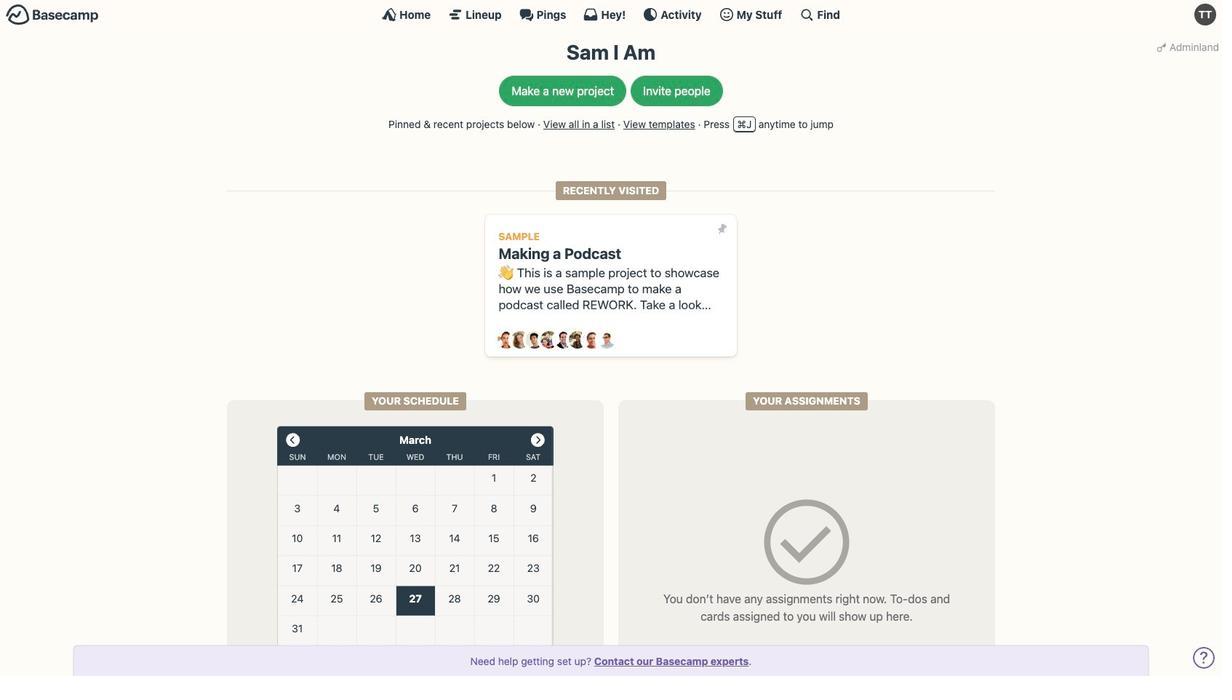 Task type: describe. For each thing, give the bounding box(es) containing it.
nicole katz image
[[569, 331, 587, 349]]

josh fiske image
[[555, 331, 572, 349]]

victor cooper image
[[598, 331, 616, 349]]

cheryl walters image
[[512, 331, 529, 349]]

terry turtle image
[[1195, 4, 1217, 25]]



Task type: vqa. For each thing, say whether or not it's contained in the screenshot.
Switch accounts image
yes



Task type: locate. For each thing, give the bounding box(es) containing it.
steve marsh image
[[584, 331, 601, 349]]

switch accounts image
[[6, 4, 99, 26]]

keyboard shortcut: ⌘ + / image
[[800, 7, 815, 22]]

jennifer young image
[[541, 331, 558, 349]]

annie bryan image
[[498, 331, 515, 349]]

main element
[[0, 0, 1223, 28]]

jared davis image
[[526, 331, 544, 349]]



